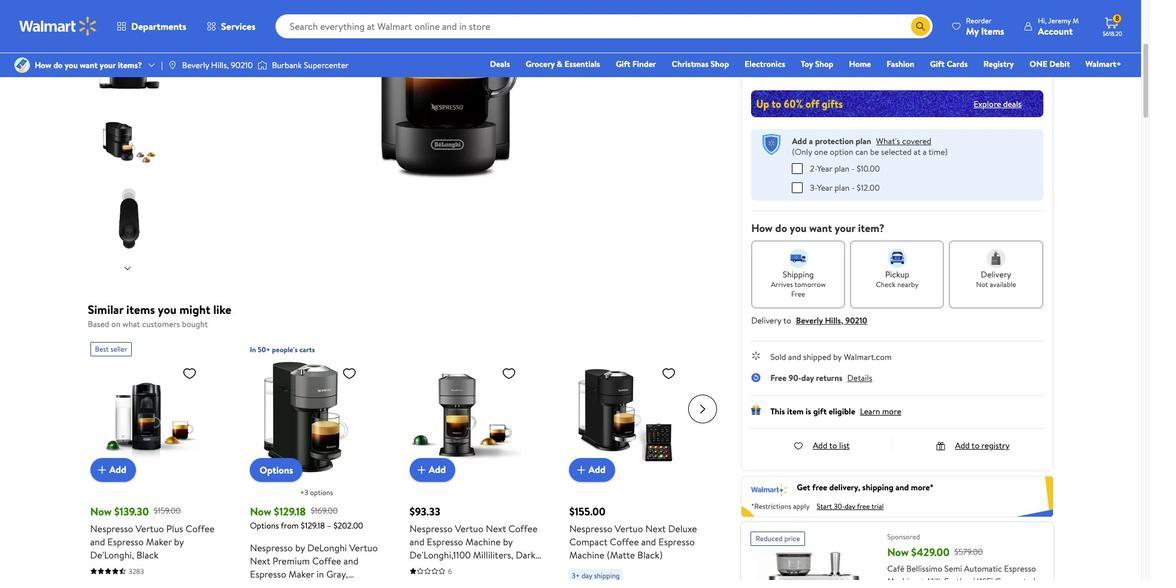 Task type: describe. For each thing, give the bounding box(es) containing it.
wifi
[[977, 576, 993, 581]]

this
[[770, 406, 785, 418]]

grocery
[[526, 58, 555, 70]]

nespresso vertuo next coffee and espresso machine by de'longhi,1100 milliliters, dark grey (used) image
[[410, 361, 521, 473]]

to for registry
[[972, 440, 979, 452]]

shop for toy shop
[[815, 58, 833, 70]]

by inside $93.33 nespresso vertuo next coffee and espresso machine by de'longhi,1100 milliliters, dark grey (used)
[[503, 536, 513, 549]]

add to cart image for nespresso vertuo plus coffee and espresso maker by de'longhi, black image
[[95, 463, 109, 478]]

café
[[887, 564, 904, 576]]

3283
[[128, 567, 144, 577]]

by inside now $139.30 $159.00 nespresso vertuo plus coffee and espresso maker by de'longhi, black
[[174, 536, 184, 549]]

christmas
[[672, 58, 709, 70]]

how for how do you want your item?
[[751, 221, 773, 236]]

beverly hills, 90210
[[182, 59, 253, 71]]

selected
[[881, 146, 912, 158]]

delivery for not
[[981, 269, 1011, 281]]

machine inside $93.33 nespresso vertuo next coffee and espresso machine by de'longhi,1100 milliliters, dark grey (used)
[[465, 536, 501, 549]]

burbank
[[272, 59, 302, 71]]

hi,
[[1038, 15, 1047, 25]]

do for how do you want your items?
[[53, 59, 63, 71]]

3-Year plan - $12.00 checkbox
[[792, 182, 803, 193]]

electronics link
[[739, 58, 791, 71]]

be
[[870, 146, 879, 158]]

you for similar items you might like based on what customers bought
[[158, 302, 177, 318]]

day for 90-
[[801, 372, 814, 384]]

might
[[179, 302, 210, 318]]

$159.00
[[154, 506, 181, 518]]

intent image for shipping image
[[789, 249, 808, 268]]

home
[[849, 58, 871, 70]]

finder
[[632, 58, 656, 70]]

to for beverly
[[783, 315, 791, 327]]

reorder my items
[[966, 15, 1004, 37]]

cards
[[947, 58, 968, 70]]

services
[[221, 20, 256, 33]]

de'longhi,
[[90, 549, 134, 562]]

 image for burbank
[[258, 59, 267, 71]]

add to cart
[[948, 50, 995, 63]]

milliliters,
[[473, 549, 513, 562]]

0 horizontal spatial a
[[809, 135, 813, 147]]

shipping
[[862, 482, 893, 494]]

delivery to beverly hills, 90210
[[751, 315, 867, 327]]

by inside nespresso by delonghi vertuo next premium coffee and espresso maker in gra
[[295, 542, 305, 555]]

add inside add a protection plan what's covered (only one option can be selected at a time)
[[792, 135, 807, 147]]

shipping arrives tomorrow free
[[771, 269, 826, 299]]

nespresso inside $93.33 nespresso vertuo next coffee and espresso machine by de'longhi,1100 milliliters, dark grey (used)
[[410, 523, 453, 536]]

plus
[[166, 523, 183, 536]]

free 90-day returns details
[[770, 372, 872, 384]]

0 horizontal spatial beverly
[[182, 59, 209, 71]]

carts
[[299, 345, 315, 355]]

add to registry
[[955, 440, 1010, 452]]

+3
[[300, 488, 308, 498]]

option
[[830, 146, 853, 158]]

options inside now $129.18 $169.00 options from $129.18 – $202.00
[[250, 520, 279, 532]]

add inside button
[[948, 50, 965, 63]]

learn more button
[[860, 406, 901, 418]]

beverly hills, 90210 button
[[796, 315, 867, 327]]

- for $12.00
[[852, 182, 855, 194]]

+3 options
[[300, 488, 333, 498]]

add to favorites list, nespresso vertuo next coffee and espresso machine by de'longhi,1100 milliliters, dark grey (used) image
[[502, 366, 516, 381]]

more*
[[911, 482, 933, 494]]

0 vertical spatial $129.18
[[274, 505, 306, 520]]

not
[[976, 279, 988, 290]]

3-
[[810, 182, 817, 194]]

now for now $139.30
[[90, 505, 112, 520]]

$155.00 nespresso vertuo next deluxe compact coffee and espresso machine (matte black)
[[569, 505, 697, 562]]

milk
[[927, 576, 942, 581]]

year for 2-
[[817, 163, 832, 175]]

walmart.com
[[844, 351, 892, 363]]

nespresso vertuo pop by de'longhi coffee and espresso maker with coffee tasting set, black - image 5 of 12 image
[[94, 183, 164, 253]]

now $129.18 $169.00 options from $129.18 – $202.00
[[250, 505, 363, 532]]

8
[[1115, 13, 1119, 23]]

deluxe
[[668, 523, 697, 536]]

m
[[1073, 15, 1079, 25]]

machine for now
[[887, 576, 918, 581]]

and inside now $139.30 $159.00 nespresso vertuo plus coffee and espresso maker by de'longhi, black
[[90, 536, 105, 549]]

pickup
[[885, 269, 909, 281]]

1 vertical spatial free
[[857, 502, 870, 512]]

2-Year plan - $10.00 checkbox
[[792, 163, 803, 174]]

nespresso by delonghi vertuo next premium coffee and espresso maker in gray, env120gy image
[[250, 361, 361, 473]]

$139.30
[[114, 505, 149, 520]]

items?
[[118, 59, 142, 71]]

espresso for delonghi
[[250, 568, 286, 581]]

walmart+ link
[[1080, 58, 1127, 71]]

add to registry button
[[936, 440, 1010, 452]]

do for how do you want your item?
[[775, 221, 787, 236]]

product group containing $155.00
[[569, 338, 703, 581]]

toy
[[801, 58, 813, 70]]

covered
[[902, 135, 931, 147]]

electronics
[[745, 58, 785, 70]]

returns
[[816, 372, 842, 384]]

0 horizontal spatial hills,
[[211, 59, 229, 71]]

machine for nespresso
[[569, 549, 604, 562]]

3-year plan - $12.00
[[810, 182, 880, 194]]

black)
[[637, 549, 663, 562]]

want for items?
[[80, 59, 98, 71]]

walmart+
[[1086, 58, 1121, 70]]

walmart image
[[19, 17, 97, 36]]

services button
[[197, 12, 266, 41]]

people's
[[272, 345, 298, 355]]

on
[[111, 319, 121, 331]]

christmas shop
[[672, 58, 729, 70]]

next image image
[[123, 264, 132, 273]]

vertuo inside nespresso by delonghi vertuo next premium coffee and espresso maker in gra
[[349, 542, 378, 555]]

vertuo inside $93.33 nespresso vertuo next coffee and espresso machine by de'longhi,1100 milliliters, dark grey (used)
[[455, 523, 483, 536]]

nespresso vertuo plus coffee and espresso maker by de'longhi, black image
[[90, 361, 202, 473]]

dark
[[516, 549, 536, 562]]

café bellissimo semi automatic espresso machine + milk frother | wifi connected, smart kitchen essentials | built-in bean grinder, 15-bar pump & 95-ounce water reservoir | steel silver image
[[751, 552, 878, 581]]

delivery,
[[829, 482, 860, 494]]

espresso for vertuo
[[658, 536, 695, 549]]

how do you want your items?
[[35, 59, 142, 71]]

gifting made easy image
[[751, 406, 761, 415]]

nespresso inside now $139.30 $159.00 nespresso vertuo plus coffee and espresso maker by de'longhi, black
[[90, 523, 133, 536]]

$12.00
[[857, 182, 880, 194]]

add to favorites list, nespresso vertuo next deluxe compact coffee and espresso machine (matte black) image
[[662, 366, 676, 381]]

 image for how
[[14, 58, 30, 73]]

deals link
[[485, 58, 515, 71]]

shipping
[[783, 269, 814, 281]]

and inside $155.00 nespresso vertuo next deluxe compact coffee and espresso machine (matte black)
[[641, 536, 656, 549]]

details button
[[847, 372, 872, 384]]

nespresso inside nespresso by delonghi vertuo next premium coffee and espresso maker in gra
[[250, 542, 293, 555]]

 image for beverly
[[168, 60, 177, 70]]

how do you want your item?
[[751, 221, 885, 236]]

free inside shipping arrives tomorrow free
[[791, 289, 805, 299]]

customers
[[142, 319, 180, 331]]

now $429.00 group
[[741, 523, 1053, 581]]

supercenter
[[304, 59, 349, 71]]

account
[[1038, 24, 1073, 37]]

next slide for similar items you might like list image
[[688, 395, 717, 424]]

to for list
[[829, 440, 837, 452]]

de'longhi,1100
[[410, 549, 471, 562]]

buy
[[805, 50, 821, 63]]

in
[[317, 568, 324, 581]]

add to cart image for nespresso vertuo next deluxe compact coffee and espresso machine (matte black) image
[[574, 463, 588, 478]]

buy now button
[[751, 44, 895, 68]]

you for how do you want your items?
[[65, 59, 78, 71]]

next for $93.33
[[486, 523, 506, 536]]

delonghi
[[307, 542, 347, 555]]

can
[[855, 146, 868, 158]]

get free delivery, shipping and more* banner
[[741, 476, 1053, 518]]

product group containing now $139.30
[[90, 338, 224, 581]]

add to cart image
[[414, 463, 429, 478]]

year for 3-
[[817, 182, 832, 194]]

add to cart button
[[900, 44, 1043, 68]]

shipped
[[803, 351, 831, 363]]

espresso for $159.00
[[107, 536, 144, 549]]

is
[[806, 406, 811, 418]]

one debit link
[[1024, 58, 1075, 71]]

(used)
[[432, 562, 459, 575]]



Task type: vqa. For each thing, say whether or not it's contained in the screenshot.
"Same-day shipping" corresponding to Transfer
no



Task type: locate. For each thing, give the bounding box(es) containing it.
now down options link
[[250, 505, 271, 520]]

next inside nespresso by delonghi vertuo next premium coffee and espresso maker in gra
[[250, 555, 270, 568]]

day down the delivery,
[[845, 502, 855, 512]]

day left "returns" in the bottom of the page
[[801, 372, 814, 384]]

vertuo down $202.00
[[349, 542, 378, 555]]

coffee inside nespresso by delonghi vertuo next premium coffee and espresso maker in gra
[[312, 555, 341, 568]]

one debit
[[1029, 58, 1070, 70]]

3 add button from the left
[[569, 459, 615, 482]]

product group containing $93.33
[[410, 338, 543, 581]]

next left premium
[[250, 555, 270, 568]]

Search search field
[[275, 14, 932, 38]]

0 vertical spatial day
[[801, 372, 814, 384]]

add to list
[[813, 440, 850, 452]]

0 horizontal spatial add to cart image
[[95, 463, 109, 478]]

now inside now $129.18 $169.00 options from $129.18 – $202.00
[[250, 505, 271, 520]]

premium
[[273, 555, 310, 568]]

- left $10.00 at the right top of the page
[[851, 163, 855, 175]]

add button for $93.33
[[410, 459, 455, 482]]

registry link
[[978, 58, 1019, 71]]

espresso inside $155.00 nespresso vertuo next deluxe compact coffee and espresso machine (matte black)
[[658, 536, 695, 549]]

next up milliliters,
[[486, 523, 506, 536]]

do up shipping
[[775, 221, 787, 236]]

options
[[310, 488, 333, 498]]

 image left burbank
[[258, 59, 267, 71]]

and right sold
[[788, 351, 801, 363]]

espresso right (matte
[[658, 536, 695, 549]]

 image down walmart image
[[14, 58, 30, 73]]

1 horizontal spatial 90210
[[845, 315, 867, 327]]

delivery inside the delivery not available
[[981, 269, 1011, 281]]

2 shop from the left
[[815, 58, 833, 70]]

$129.18 left –
[[301, 520, 325, 532]]

1 horizontal spatial you
[[158, 302, 177, 318]]

reorder
[[966, 15, 991, 25]]

do down walmart image
[[53, 59, 63, 71]]

1 horizontal spatial free
[[791, 289, 805, 299]]

based
[[88, 319, 109, 331]]

espresso right automatic
[[1004, 564, 1036, 576]]

how
[[35, 59, 51, 71], [751, 221, 773, 236]]

my
[[966, 24, 979, 37]]

0 vertical spatial options
[[259, 464, 293, 477]]

coffee inside $93.33 nespresso vertuo next coffee and espresso machine by de'longhi,1100 milliliters, dark grey (used)
[[508, 523, 537, 536]]

like
[[213, 302, 231, 318]]

1 horizontal spatial shop
[[815, 58, 833, 70]]

delivery up sold
[[751, 315, 781, 327]]

beverly down tomorrow
[[796, 315, 823, 327]]

0 horizontal spatial delivery
[[751, 315, 781, 327]]

how up arrives
[[751, 221, 773, 236]]

 image down 'departments'
[[168, 60, 177, 70]]

seller
[[111, 344, 127, 354]]

1 horizontal spatial beverly
[[796, 315, 823, 327]]

time)
[[929, 146, 948, 158]]

2 vertical spatial you
[[158, 302, 177, 318]]

nespresso vertuo pop by de'longhi coffee and espresso maker with coffee tasting set, black - image 3 of 12 image
[[94, 29, 164, 99]]

1 vertical spatial plan
[[834, 163, 849, 175]]

how down walmart image
[[35, 59, 51, 71]]

 image
[[14, 58, 30, 73], [258, 59, 267, 71], [168, 60, 177, 70]]

Walmart Site-Wide search field
[[275, 14, 932, 38]]

beverly down services popup button
[[182, 59, 209, 71]]

nespresso down $139.30
[[90, 523, 133, 536]]

delivery down intent image for delivery
[[981, 269, 1011, 281]]

add to list button
[[794, 440, 850, 452]]

1 vertical spatial beverly
[[796, 315, 823, 327]]

4 product group from the left
[[569, 338, 703, 581]]

gift finder
[[616, 58, 656, 70]]

0 vertical spatial how
[[35, 59, 51, 71]]

semi
[[944, 564, 962, 576]]

add button up $155.00
[[569, 459, 615, 482]]

coffee for by
[[312, 555, 341, 568]]

day inside get free delivery, shipping and more* banner
[[845, 502, 855, 512]]

and inside banner
[[895, 482, 909, 494]]

and up grey
[[410, 536, 425, 549]]

1 horizontal spatial do
[[775, 221, 787, 236]]

espresso inside $93.33 nespresso vertuo next coffee and espresso machine by de'longhi,1100 milliliters, dark grey (used)
[[427, 536, 463, 549]]

0 vertical spatial hills,
[[211, 59, 229, 71]]

sold
[[770, 351, 786, 363]]

similar
[[88, 302, 123, 318]]

walmart plus image
[[751, 483, 787, 497]]

$169.00
[[311, 506, 338, 518]]

1 add to cart image from the left
[[95, 463, 109, 478]]

1 add button from the left
[[90, 459, 136, 482]]

1 horizontal spatial want
[[809, 221, 832, 236]]

1 horizontal spatial free
[[857, 502, 870, 512]]

start 30-day free trial
[[817, 502, 884, 512]]

vertuo down $159.00
[[136, 523, 164, 536]]

coffee up dark
[[508, 523, 537, 536]]

maker left in
[[289, 568, 314, 581]]

intent image for pickup image
[[888, 249, 907, 268]]

and right in
[[344, 555, 358, 568]]

next for $155.00
[[645, 523, 666, 536]]

plan down the option
[[834, 163, 849, 175]]

1 vertical spatial free
[[770, 372, 786, 384]]

beverly
[[182, 59, 209, 71], [796, 315, 823, 327]]

black
[[136, 549, 159, 562]]

search icon image
[[916, 22, 925, 31]]

*restrictions
[[751, 502, 791, 512]]

coffee for nespresso
[[610, 536, 639, 549]]

free down shipping
[[791, 289, 805, 299]]

hills, down services popup button
[[211, 59, 229, 71]]

hills,
[[211, 59, 229, 71], [825, 315, 843, 327]]

sponsored now $429.00 $579.00 café bellissimo semi automatic espresso machine + milk frother | wifi connected
[[887, 533, 1037, 581]]

plan for $10.00
[[834, 163, 849, 175]]

0 horizontal spatial  image
[[14, 58, 30, 73]]

- for $10.00
[[851, 163, 855, 175]]

0 vertical spatial plan
[[856, 135, 871, 147]]

0 horizontal spatial machine
[[465, 536, 501, 549]]

by right shipped
[[833, 351, 842, 363]]

$20.00
[[789, 6, 818, 19]]

&
[[557, 58, 562, 70]]

2 horizontal spatial machine
[[887, 576, 918, 581]]

you down walmart image
[[65, 59, 78, 71]]

you
[[754, 7, 767, 19]]

machine left (matte
[[569, 549, 604, 562]]

gift for gift cards
[[930, 58, 945, 70]]

0 horizontal spatial 90210
[[231, 59, 253, 71]]

coffee right compact in the bottom of the page
[[610, 536, 639, 549]]

hills, up sold and shipped by walmart.com
[[825, 315, 843, 327]]

gift left cards
[[930, 58, 945, 70]]

1 horizontal spatial hills,
[[825, 315, 843, 327]]

0 vertical spatial -
[[851, 163, 855, 175]]

nespresso vertuo pop by de'longhi coffee and espresso maker with coffee tasting set, black image
[[255, 0, 639, 228]]

1 vertical spatial delivery
[[751, 315, 781, 327]]

2 vertical spatial plan
[[834, 182, 849, 194]]

vertuo inside now $139.30 $159.00 nespresso vertuo plus coffee and espresso maker by de'longhi, black
[[136, 523, 164, 536]]

1 vertical spatial -
[[852, 182, 855, 194]]

product group containing now $129.18
[[250, 338, 383, 581]]

2 gift from the left
[[930, 58, 945, 70]]

and
[[788, 351, 801, 363], [895, 482, 909, 494], [90, 536, 105, 549], [410, 536, 425, 549], [641, 536, 656, 549], [344, 555, 358, 568]]

free left trial
[[857, 502, 870, 512]]

coffee inside now $139.30 $159.00 nespresso vertuo plus coffee and espresso maker by de'longhi, black
[[185, 523, 215, 536]]

how for how do you want your items?
[[35, 59, 51, 71]]

1 horizontal spatial day
[[845, 502, 855, 512]]

hi, jeremy m account
[[1038, 15, 1079, 37]]

year right '3-year plan - $12.00' checkbox
[[817, 182, 832, 194]]

espresso for $429.00
[[1004, 564, 1036, 576]]

0 horizontal spatial next
[[250, 555, 270, 568]]

get
[[797, 482, 810, 494]]

you inside "similar items you might like based on what customers bought"
[[158, 302, 177, 318]]

nespresso down from
[[250, 542, 293, 555]]

2 horizontal spatial next
[[645, 523, 666, 536]]

to down arrives
[[783, 315, 791, 327]]

reduced
[[755, 534, 783, 545]]

0 horizontal spatial now
[[90, 505, 112, 520]]

1 horizontal spatial your
[[835, 221, 855, 236]]

departments button
[[107, 12, 197, 41]]

1 vertical spatial 90210
[[845, 315, 867, 327]]

1 horizontal spatial  image
[[168, 60, 177, 70]]

what's covered button
[[876, 135, 931, 147]]

want down 3-
[[809, 221, 832, 236]]

1 gift from the left
[[616, 58, 630, 70]]

want left items?
[[80, 59, 98, 71]]

to left list
[[829, 440, 837, 452]]

2-
[[810, 163, 817, 175]]

machine left dark
[[465, 536, 501, 549]]

1 vertical spatial |
[[973, 576, 975, 581]]

90210 down the services
[[231, 59, 253, 71]]

2 horizontal spatial now
[[887, 546, 909, 561]]

your left items?
[[100, 59, 116, 71]]

to left registry
[[972, 440, 979, 452]]

coffee inside $155.00 nespresso vertuo next deluxe compact coffee and espresso machine (matte black)
[[610, 536, 639, 549]]

espresso inside nespresso by delonghi vertuo next premium coffee and espresso maker in gra
[[250, 568, 286, 581]]

2 product group from the left
[[250, 338, 383, 581]]

machine inside $155.00 nespresso vertuo next deluxe compact coffee and espresso machine (matte black)
[[569, 549, 604, 562]]

add a protection plan what's covered (only one option can be selected at a time)
[[792, 135, 948, 158]]

1 horizontal spatial add to cart image
[[574, 463, 588, 478]]

nespresso vertuo pop by de'longhi coffee and espresso maker with coffee tasting set, black - image 4 of 12 image
[[94, 106, 164, 176]]

by down from
[[295, 542, 305, 555]]

want for item?
[[809, 221, 832, 236]]

0 horizontal spatial you
[[65, 59, 78, 71]]

add to favorites list, nespresso by delonghi vertuo next premium coffee and espresso maker in gray, env120gy image
[[342, 366, 356, 381]]

| left wifi
[[973, 576, 975, 581]]

your left item?
[[835, 221, 855, 236]]

0 vertical spatial your
[[100, 59, 116, 71]]

maker for by
[[289, 568, 314, 581]]

maker for $139.30
[[146, 536, 172, 549]]

options up now $129.18 $169.00 options from $129.18 – $202.00 at the left bottom of the page
[[259, 464, 293, 477]]

1 horizontal spatial gift
[[930, 58, 945, 70]]

1 horizontal spatial delivery
[[981, 269, 1011, 281]]

next inside $93.33 nespresso vertuo next coffee and espresso machine by de'longhi,1100 milliliters, dark grey (used)
[[486, 523, 506, 536]]

and left black
[[90, 536, 105, 549]]

your for item?
[[835, 221, 855, 236]]

0 vertical spatial free
[[812, 482, 827, 494]]

shop for christmas shop
[[711, 58, 729, 70]]

$129.18 up from
[[274, 505, 306, 520]]

vertuo
[[136, 523, 164, 536], [455, 523, 483, 536], [615, 523, 643, 536], [349, 542, 378, 555]]

from
[[281, 520, 299, 532]]

0 horizontal spatial |
[[161, 59, 163, 71]]

1 vertical spatial you
[[790, 221, 807, 236]]

jeremy
[[1048, 15, 1071, 25]]

coffee down –
[[312, 555, 341, 568]]

2 horizontal spatial you
[[790, 221, 807, 236]]

nespresso down $155.00
[[569, 523, 612, 536]]

add button for $155.00
[[569, 459, 615, 482]]

espresso inside sponsored now $429.00 $579.00 café bellissimo semi automatic espresso machine + milk frother | wifi connected
[[1004, 564, 1036, 576]]

to
[[967, 50, 976, 63], [783, 315, 791, 327], [829, 440, 837, 452], [972, 440, 979, 452]]

90210 up walmart.com
[[845, 315, 867, 327]]

wpp logo image
[[761, 134, 782, 156]]

fashion
[[887, 58, 914, 70]]

next up black)
[[645, 523, 666, 536]]

1 horizontal spatial maker
[[289, 568, 314, 581]]

toy shop
[[801, 58, 833, 70]]

year
[[817, 163, 832, 175], [817, 182, 832, 194]]

nespresso vertuo next deluxe compact coffee and espresso machine (matte black) image
[[569, 361, 681, 473]]

more
[[882, 406, 901, 418]]

0 vertical spatial |
[[161, 59, 163, 71]]

a left the one
[[809, 135, 813, 147]]

best seller
[[95, 344, 127, 354]]

1 horizontal spatial machine
[[569, 549, 604, 562]]

2 - from the top
[[852, 182, 855, 194]]

item?
[[858, 221, 885, 236]]

pickup check nearby
[[876, 269, 919, 290]]

maker inside now $139.30 $159.00 nespresso vertuo plus coffee and espresso maker by de'longhi, black
[[146, 536, 172, 549]]

this item is gift eligible learn more
[[770, 406, 901, 418]]

0 vertical spatial 90210
[[231, 59, 253, 71]]

1 product group from the left
[[90, 338, 224, 581]]

to inside button
[[967, 50, 976, 63]]

$10.00
[[857, 163, 880, 175]]

1 vertical spatial how
[[751, 221, 773, 236]]

vertuo up (matte
[[615, 523, 643, 536]]

automatic
[[964, 564, 1002, 576]]

by
[[833, 351, 842, 363], [174, 536, 184, 549], [503, 536, 513, 549], [295, 542, 305, 555]]

deals
[[1003, 98, 1022, 110]]

to left cart
[[967, 50, 976, 63]]

machine
[[465, 536, 501, 549], [569, 549, 604, 562], [887, 576, 918, 581]]

1 horizontal spatial next
[[486, 523, 506, 536]]

options left from
[[250, 520, 279, 532]]

1 vertical spatial want
[[809, 221, 832, 236]]

vertuo up milliliters,
[[455, 523, 483, 536]]

8 $618.20
[[1103, 13, 1122, 38]]

$129.18
[[274, 505, 306, 520], [301, 520, 325, 532]]

2 horizontal spatial  image
[[258, 59, 267, 71]]

1 vertical spatial year
[[817, 182, 832, 194]]

0 vertical spatial year
[[817, 163, 832, 175]]

next inside $155.00 nespresso vertuo next deluxe compact coffee and espresso machine (matte black)
[[645, 523, 666, 536]]

by left dark
[[503, 536, 513, 549]]

gift cards link
[[925, 58, 973, 71]]

registry
[[981, 440, 1010, 452]]

you up intent image for shipping
[[790, 221, 807, 236]]

to for cart
[[967, 50, 976, 63]]

start
[[817, 502, 832, 512]]

espresso left in
[[250, 568, 286, 581]]

1 vertical spatial do
[[775, 221, 787, 236]]

0 horizontal spatial free
[[812, 482, 827, 494]]

day for 30-
[[845, 502, 855, 512]]

1 vertical spatial options
[[250, 520, 279, 532]]

0 vertical spatial you
[[65, 59, 78, 71]]

add button up $93.33
[[410, 459, 455, 482]]

sponsored
[[887, 533, 920, 543]]

a right "at"
[[923, 146, 927, 158]]

now inside sponsored now $429.00 $579.00 café bellissimo semi automatic espresso machine + milk frother | wifi connected
[[887, 546, 909, 561]]

1 horizontal spatial |
[[973, 576, 975, 581]]

1 horizontal spatial a
[[923, 146, 927, 158]]

plan right the option
[[856, 135, 871, 147]]

1 vertical spatial hills,
[[825, 315, 843, 327]]

1 vertical spatial your
[[835, 221, 855, 236]]

espresso up (used)
[[427, 536, 463, 549]]

0 vertical spatial free
[[791, 289, 805, 299]]

$93.33 nespresso vertuo next coffee and espresso machine by de'longhi,1100 milliliters, dark grey (used)
[[410, 505, 537, 575]]

what's
[[876, 135, 900, 147]]

save
[[769, 7, 784, 19]]

now down sponsored
[[887, 546, 909, 561]]

0 horizontal spatial gift
[[616, 58, 630, 70]]

3 product group from the left
[[410, 338, 543, 581]]

coffee for $139.30
[[185, 523, 215, 536]]

your for items?
[[100, 59, 116, 71]]

now left $139.30
[[90, 505, 112, 520]]

product group
[[90, 338, 224, 581], [250, 338, 383, 581], [410, 338, 543, 581], [569, 338, 703, 581]]

now for now $129.18
[[250, 505, 271, 520]]

and left more*
[[895, 482, 909, 494]]

nespresso vertuo pop by de'longhi coffee and espresso maker with coffee tasting set, black - image 2 of 12 image
[[94, 0, 164, 22]]

1 horizontal spatial now
[[250, 505, 271, 520]]

0 vertical spatial maker
[[146, 536, 172, 549]]

coffee right the plus
[[185, 523, 215, 536]]

$202.00
[[333, 520, 363, 532]]

2 add button from the left
[[410, 459, 455, 482]]

- left $12.00
[[852, 182, 855, 194]]

0 horizontal spatial do
[[53, 59, 63, 71]]

next
[[486, 523, 506, 536], [645, 523, 666, 536], [250, 555, 270, 568]]

1 shop from the left
[[711, 58, 729, 70]]

0 horizontal spatial add button
[[90, 459, 136, 482]]

options inside options link
[[259, 464, 293, 477]]

0 horizontal spatial your
[[100, 59, 116, 71]]

plan down 2-year plan - $10.00
[[834, 182, 849, 194]]

0 horizontal spatial how
[[35, 59, 51, 71]]

plan for $12.00
[[834, 182, 849, 194]]

reduced price
[[755, 534, 800, 545]]

you for how do you want your item?
[[790, 221, 807, 236]]

0 vertical spatial do
[[53, 59, 63, 71]]

0 vertical spatial beverly
[[182, 59, 209, 71]]

0 horizontal spatial day
[[801, 372, 814, 384]]

espresso down $139.30
[[107, 536, 144, 549]]

gift for gift finder
[[616, 58, 630, 70]]

vertuo inside $155.00 nespresso vertuo next deluxe compact coffee and espresso machine (matte black)
[[615, 523, 643, 536]]

nespresso down $93.33
[[410, 523, 453, 536]]

year down the one
[[817, 163, 832, 175]]

0 vertical spatial want
[[80, 59, 98, 71]]

toy shop link
[[795, 58, 839, 71]]

trial
[[871, 502, 884, 512]]

1 vertical spatial maker
[[289, 568, 314, 581]]

get free delivery, shipping and more*
[[797, 482, 933, 494]]

one
[[814, 146, 828, 158]]

free left 90-
[[770, 372, 786, 384]]

add button up $139.30
[[90, 459, 136, 482]]

now $139.30 $159.00 nespresso vertuo plus coffee and espresso maker by de'longhi, black
[[90, 505, 215, 562]]

up to sixty percent off deals. shop now. image
[[751, 90, 1043, 117]]

gift left finder
[[616, 58, 630, 70]]

free right get
[[812, 482, 827, 494]]

now inside now $139.30 $159.00 nespresso vertuo plus coffee and espresso maker by de'longhi, black
[[90, 505, 112, 520]]

1 vertical spatial $129.18
[[301, 520, 325, 532]]

plan inside add a protection plan what's covered (only one option can be selected at a time)
[[856, 135, 871, 147]]

0 horizontal spatial want
[[80, 59, 98, 71]]

machine down café
[[887, 576, 918, 581]]

add to cart image
[[95, 463, 109, 478], [574, 463, 588, 478]]

| right items?
[[161, 59, 163, 71]]

delivery for to
[[751, 315, 781, 327]]

1 horizontal spatial add button
[[410, 459, 455, 482]]

and right (matte
[[641, 536, 656, 549]]

add to favorites list, nespresso vertuo plus coffee and espresso maker by de'longhi, black image
[[182, 366, 197, 381]]

and inside nespresso by delonghi vertuo next premium coffee and espresso maker in gra
[[344, 555, 358, 568]]

| inside sponsored now $429.00 $579.00 café bellissimo semi automatic espresso machine + milk frother | wifi connected
[[973, 576, 975, 581]]

2 add to cart image from the left
[[574, 463, 588, 478]]

1 vertical spatial day
[[845, 502, 855, 512]]

maker down $159.00
[[146, 536, 172, 549]]

0 vertical spatial delivery
[[981, 269, 1011, 281]]

nespresso inside $155.00 nespresso vertuo next deluxe compact coffee and espresso machine (matte black)
[[569, 523, 612, 536]]

1 - from the top
[[851, 163, 855, 175]]

intent image for delivery image
[[986, 249, 1006, 268]]

2 horizontal spatial add button
[[569, 459, 615, 482]]

best
[[95, 344, 109, 354]]

machine inside sponsored now $429.00 $579.00 café bellissimo semi automatic espresso machine + milk frother | wifi connected
[[887, 576, 918, 581]]

1 horizontal spatial how
[[751, 221, 773, 236]]

eligible
[[829, 406, 855, 418]]

by down $159.00
[[174, 536, 184, 549]]

and inside $93.33 nespresso vertuo next coffee and espresso machine by de'longhi,1100 milliliters, dark grey (used)
[[410, 536, 425, 549]]

fashion link
[[881, 58, 920, 71]]

0 horizontal spatial maker
[[146, 536, 172, 549]]

espresso inside now $139.30 $159.00 nespresso vertuo plus coffee and espresso maker by de'longhi, black
[[107, 536, 144, 549]]

you up customers
[[158, 302, 177, 318]]

maker inside nespresso by delonghi vertuo next premium coffee and espresso maker in gra
[[289, 568, 314, 581]]

home link
[[844, 58, 876, 71]]

0 horizontal spatial shop
[[711, 58, 729, 70]]

0 horizontal spatial free
[[770, 372, 786, 384]]



